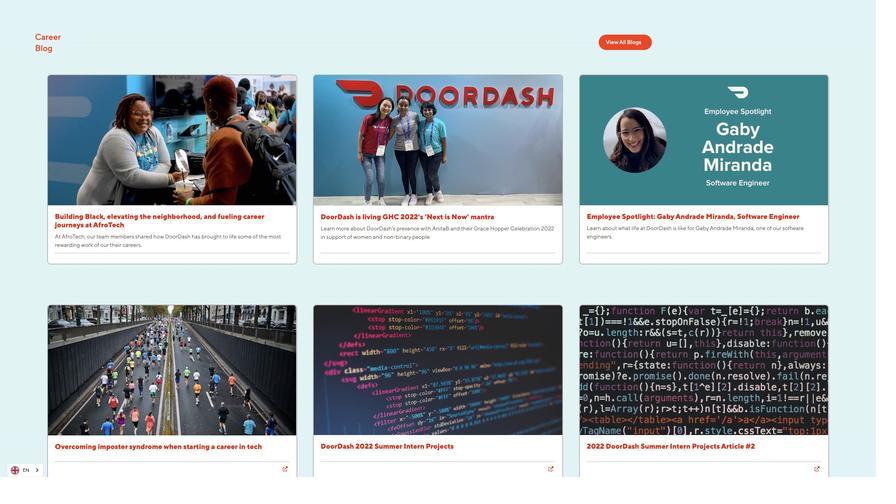 Task type: locate. For each thing, give the bounding box(es) containing it.
intern inside "list item"
[[404, 442, 424, 450]]

the up shared
[[140, 212, 151, 220]]

1 horizontal spatial the
[[259, 233, 267, 240]]

the left most
[[259, 233, 267, 240]]

is for doordash
[[445, 213, 450, 221]]

2 vertical spatial and
[[373, 234, 383, 240]]

to
[[223, 233, 228, 240]]

the
[[140, 212, 151, 220], [259, 233, 267, 240]]

0 horizontal spatial andrade
[[676, 212, 705, 220]]

 inside doordash 2022 summer intern projects "list item"
[[549, 467, 554, 471]]

1 horizontal spatial summer
[[641, 442, 668, 450]]

2 horizontal spatial is
[[673, 225, 677, 232]]

syndrome
[[129, 442, 162, 451]]

0 horizontal spatial projects
[[426, 442, 454, 450]]

work
[[81, 242, 93, 248]]

of right one
[[767, 225, 772, 232]]

2 summer from the left
[[641, 442, 668, 450]]

0 horizontal spatial gaby
[[657, 212, 674, 220]]


[[283, 467, 288, 471], [549, 467, 554, 471], [815, 467, 820, 471]]

is left like
[[673, 225, 677, 232]]

of
[[767, 225, 772, 232], [253, 233, 258, 240], [347, 234, 352, 240], [94, 242, 99, 248]]

intern inside list item
[[670, 442, 691, 450]]

0 vertical spatial miranda,
[[706, 212, 736, 220]]

andrade
[[676, 212, 705, 220], [710, 225, 732, 232]]

blog
[[35, 43, 53, 53]]

1 vertical spatial their
[[110, 242, 121, 248]]

summer inside "list item"
[[375, 442, 402, 450]]

1 horizontal spatial gaby
[[696, 225, 709, 232]]

about inside learn more about doordash's presence with anitab and their grace hopper celebration 2022 in support of women and non-binary people.
[[351, 225, 365, 232]]

is inside learn about what life at doordash is like for gaby andrade miranda, one of our software engineers.
[[673, 225, 677, 232]]

view
[[606, 39, 618, 45]]

1 vertical spatial miranda,
[[733, 225, 755, 232]]

is
[[356, 213, 361, 221], [445, 213, 450, 221], [673, 225, 677, 232]]

employee spotlight: gaby andrade miranda, software engineer list item
[[579, 75, 829, 264]]

rewarding
[[55, 242, 80, 248]]

andrade right for
[[710, 225, 732, 232]]

projects inside list item
[[692, 442, 720, 450]]

2022
[[541, 225, 554, 232], [356, 442, 373, 450], [587, 442, 604, 450]]

0 horizontal spatial and
[[204, 212, 216, 220]]

 for doordash 2022 summer intern projects
[[549, 467, 554, 471]]

 inside 2022 doordash summer intern projects article #2 list item
[[815, 467, 820, 471]]

0 vertical spatial and
[[204, 212, 216, 220]]

2 projects from the left
[[692, 442, 720, 450]]

2  from the left
[[549, 467, 554, 471]]

#2
[[746, 442, 755, 450]]

projects
[[426, 442, 454, 450], [692, 442, 720, 450]]

1 summer from the left
[[375, 442, 402, 450]]

at
[[55, 233, 61, 240]]

en link
[[7, 464, 43, 477]]

1 horizontal spatial life
[[632, 225, 639, 232]]

our down team
[[100, 242, 109, 248]]

0 horizontal spatial learn
[[321, 225, 335, 232]]

is left the now'
[[445, 213, 450, 221]]

non-
[[384, 234, 396, 240]]

of inside learn more about doordash's presence with anitab and their grace hopper celebration 2022 in support of women and non-binary people.
[[347, 234, 352, 240]]

2 horizontal spatial 
[[815, 467, 820, 471]]

summer inside list item
[[641, 442, 668, 450]]

miranda, up learn about what life at doordash is like for gaby andrade miranda, one of our software engineers.
[[706, 212, 736, 220]]

women
[[353, 234, 372, 240]]

0 vertical spatial the
[[140, 212, 151, 220]]

our
[[773, 225, 781, 232], [87, 233, 95, 240], [100, 242, 109, 248]]

0 horizontal spatial life
[[229, 233, 237, 240]]

doordash
[[321, 213, 354, 221], [646, 225, 672, 232], [165, 233, 190, 240], [321, 442, 354, 450], [606, 442, 639, 450]]

grace
[[474, 225, 489, 232]]

their down members on the left of the page
[[110, 242, 121, 248]]

what
[[618, 225, 630, 232]]

learn up engineers.
[[587, 225, 601, 232]]

list
[[35, 75, 841, 477]]

of right 'work' at the left bottom
[[94, 242, 99, 248]]

in left the tech on the left
[[239, 442, 245, 451]]

2 horizontal spatial 2022
[[587, 442, 604, 450]]

our down engineer
[[773, 225, 781, 232]]

1 intern from the left
[[404, 442, 424, 450]]

1 projects from the left
[[426, 442, 454, 450]]

about
[[602, 225, 617, 232], [351, 225, 365, 232]]

gaby right for
[[696, 225, 709, 232]]

1 horizontal spatial career
[[243, 212, 264, 220]]

overcoming
[[55, 442, 96, 451]]

life
[[632, 225, 639, 232], [229, 233, 237, 240]]

projects inside "list item"
[[426, 442, 454, 450]]

gaby right spotlight:
[[657, 212, 674, 220]]

life right to
[[229, 233, 237, 240]]

afrotech,
[[62, 233, 86, 240]]

is for learn
[[673, 225, 677, 232]]

1 vertical spatial in
[[239, 442, 245, 451]]

0 vertical spatial gaby
[[657, 212, 674, 220]]

1 horizontal spatial 
[[549, 467, 554, 471]]

1 horizontal spatial our
[[100, 242, 109, 248]]

miranda, down software at the right top of page
[[733, 225, 755, 232]]

when
[[163, 442, 182, 451]]

1 horizontal spatial projects
[[692, 442, 720, 450]]

now'
[[452, 213, 469, 221]]

0 horizontal spatial in
[[239, 442, 245, 451]]

0 horizontal spatial 
[[283, 467, 288, 471]]

presence
[[397, 225, 420, 232]]

0 horizontal spatial their
[[110, 242, 121, 248]]

in
[[321, 234, 325, 240], [239, 442, 245, 451]]

summer for doordash
[[641, 442, 668, 450]]

0 vertical spatial in
[[321, 234, 325, 240]]

1  from the left
[[283, 467, 288, 471]]

career
[[243, 212, 264, 220], [216, 442, 237, 451]]

1 vertical spatial andrade
[[710, 225, 732, 232]]

and
[[204, 212, 216, 220], [451, 225, 460, 232], [373, 234, 383, 240]]

andrade up for
[[676, 212, 705, 220]]

and down the now'
[[451, 225, 460, 232]]

at
[[85, 221, 92, 229], [640, 225, 645, 232]]

software
[[737, 212, 768, 220]]

0 vertical spatial career
[[243, 212, 264, 220]]

living
[[363, 213, 381, 221]]

support
[[327, 234, 346, 240]]

brought
[[201, 233, 222, 240]]

0 vertical spatial our
[[773, 225, 781, 232]]

of down more at the left of the page
[[347, 234, 352, 240]]

in inside learn more about doordash's presence with anitab and their grace hopper celebration 2022 in support of women and non-binary people.
[[321, 234, 325, 240]]

learn
[[587, 225, 601, 232], [321, 225, 335, 232]]

0 vertical spatial their
[[461, 225, 473, 232]]

has
[[192, 233, 200, 240]]

their down the now'
[[461, 225, 473, 232]]

1 horizontal spatial intern
[[670, 442, 691, 450]]

0 vertical spatial andrade
[[676, 212, 705, 220]]

2 intern from the left
[[670, 442, 691, 450]]

1 horizontal spatial is
[[445, 213, 450, 221]]

1 horizontal spatial learn
[[587, 225, 601, 232]]

their inside learn more about doordash's presence with anitab and their grace hopper celebration 2022 in support of women and non-binary people.
[[461, 225, 473, 232]]

about up engineers.
[[602, 225, 617, 232]]

0 vertical spatial life
[[632, 225, 639, 232]]

overcoming imposter syndrome when starting a career in tech list item
[[47, 305, 297, 477]]

with
[[421, 225, 431, 232]]

0 horizontal spatial the
[[140, 212, 151, 220]]

2 horizontal spatial and
[[451, 225, 460, 232]]

and down doordash's
[[373, 234, 383, 240]]

summer
[[375, 442, 402, 450], [641, 442, 668, 450]]

1 vertical spatial gaby
[[696, 225, 709, 232]]

doordash 2022 summer intern projects
[[321, 442, 454, 450]]

black,
[[85, 212, 105, 220]]

summer for 2022
[[375, 442, 402, 450]]

a
[[211, 442, 215, 451]]

career
[[35, 32, 61, 42]]

1 vertical spatial our
[[87, 233, 95, 240]]

building black, elevating the neighborhood, and fueling career journeys at afrotech list item
[[47, 75, 297, 264]]

at afrotech, our team members shared how doordash has brought to life some of the most rewarding work of our their careers.
[[55, 233, 281, 248]]

tech
[[247, 442, 262, 451]]

gaby
[[657, 212, 674, 220], [696, 225, 709, 232]]

career right the a
[[216, 442, 237, 451]]

1 horizontal spatial their
[[461, 225, 473, 232]]

how
[[153, 233, 164, 240]]

imposter
[[98, 442, 128, 451]]

1 vertical spatial career
[[216, 442, 237, 451]]

is left living on the top left
[[356, 213, 361, 221]]

1 horizontal spatial in
[[321, 234, 325, 240]]

people.
[[412, 234, 431, 240]]

3  from the left
[[815, 467, 820, 471]]

 for 2022 doordash summer intern projects article #2
[[815, 467, 820, 471]]

1 vertical spatial life
[[229, 233, 237, 240]]

in left support
[[321, 234, 325, 240]]

ghc
[[383, 213, 399, 221]]

miranda,
[[706, 212, 736, 220], [733, 225, 755, 232]]

doordash inside learn about what life at doordash is like for gaby andrade miranda, one of our software engineers.
[[646, 225, 672, 232]]

some
[[238, 233, 251, 240]]

0 horizontal spatial at
[[85, 221, 92, 229]]

career inside building black, elevating the neighborhood, and fueling career journeys at afrotech
[[243, 212, 264, 220]]

life right what
[[632, 225, 639, 232]]

learn up support
[[321, 225, 335, 232]]

0 horizontal spatial about
[[351, 225, 365, 232]]

1 horizontal spatial 2022
[[541, 225, 554, 232]]

for
[[688, 225, 694, 232]]

1 horizontal spatial at
[[640, 225, 645, 232]]

1 horizontal spatial andrade
[[710, 225, 732, 232]]

learn inside learn more about doordash's presence with anitab and their grace hopper celebration 2022 in support of women and non-binary people.
[[321, 225, 335, 232]]

career up some
[[243, 212, 264, 220]]

engineers.
[[587, 233, 613, 240]]

employee spotlight: gaby andrade miranda, software engineer
[[587, 212, 800, 220]]

life inside at afrotech, our team members shared how doordash has brought to life some of the most rewarding work of our their careers.
[[229, 233, 237, 240]]

software
[[783, 225, 804, 232]]

at down the black,
[[85, 221, 92, 229]]

0 horizontal spatial intern
[[404, 442, 424, 450]]

 inside overcoming imposter syndrome when starting a career in tech list item
[[283, 467, 288, 471]]

0 horizontal spatial summer
[[375, 442, 402, 450]]

and left fueling
[[204, 212, 216, 220]]

2 horizontal spatial our
[[773, 225, 781, 232]]

journeys
[[55, 221, 84, 229]]

at inside learn about what life at doordash is like for gaby andrade miranda, one of our software engineers.
[[640, 225, 645, 232]]

learn inside learn about what life at doordash is like for gaby andrade miranda, one of our software engineers.
[[587, 225, 601, 232]]

en
[[23, 467, 29, 473]]

article
[[721, 442, 744, 450]]

1 vertical spatial the
[[259, 233, 267, 240]]

more
[[336, 225, 349, 232]]

about up women
[[351, 225, 365, 232]]

our up 'work' at the left bottom
[[87, 233, 95, 240]]

at down spotlight:
[[640, 225, 645, 232]]

career blog
[[35, 32, 61, 53]]

1 horizontal spatial about
[[602, 225, 617, 232]]

their
[[461, 225, 473, 232], [110, 242, 121, 248]]

intern
[[404, 442, 424, 450], [670, 442, 691, 450]]



Task type: vqa. For each thing, say whether or not it's contained in the screenshot.
Community.
no



Task type: describe. For each thing, give the bounding box(es) containing it.
afrotech
[[93, 221, 124, 229]]

spotlight:
[[622, 212, 655, 220]]

mantra
[[471, 213, 494, 221]]

doordash inside list item
[[606, 442, 639, 450]]

intern for 2022
[[404, 442, 424, 450]]

2022 doordash summer intern projects article #2
[[587, 442, 755, 450]]

doordash's
[[367, 225, 395, 232]]

the inside building black, elevating the neighborhood, and fueling career journeys at afrotech
[[140, 212, 151, 220]]

hopper
[[490, 225, 509, 232]]

our inside learn about what life at doordash is like for gaby andrade miranda, one of our software engineers.
[[773, 225, 781, 232]]

1 horizontal spatial and
[[373, 234, 383, 240]]

view all blogs
[[606, 39, 641, 45]]

view all blogs link
[[599, 35, 652, 50]]

doordash is living ghc 2022's 'next is now' mantra
[[321, 213, 494, 221]]

1 vertical spatial and
[[451, 225, 460, 232]]

miranda, inside learn about what life at doordash is like for gaby andrade miranda, one of our software engineers.
[[733, 225, 755, 232]]

2022 doordash summer intern projects article #2 list item
[[579, 305, 829, 477]]

in inside list item
[[239, 442, 245, 451]]

anitab
[[432, 225, 449, 232]]

all
[[619, 39, 626, 45]]

blogs
[[627, 39, 641, 45]]

celebration
[[510, 225, 540, 232]]

most
[[268, 233, 281, 240]]

building black, elevating the neighborhood, and fueling career journeys at afrotech
[[55, 212, 264, 229]]

overcoming imposter syndrome when starting a career in tech
[[55, 442, 262, 451]]

andrade inside learn about what life at doordash is like for gaby andrade miranda, one of our software engineers.
[[710, 225, 732, 232]]

about inside learn about what life at doordash is like for gaby andrade miranda, one of our software engineers.
[[602, 225, 617, 232]]

2 vertical spatial our
[[100, 242, 109, 248]]

 for overcoming imposter syndrome when starting a career in tech
[[283, 467, 288, 471]]

0 horizontal spatial 2022
[[356, 442, 373, 450]]

learn about what life at doordash is like for gaby andrade miranda, one of our software engineers.
[[587, 225, 804, 240]]

neighborhood,
[[152, 212, 202, 220]]

2022 inside list item
[[587, 442, 604, 450]]

team
[[96, 233, 109, 240]]

one
[[756, 225, 766, 232]]

2022's
[[401, 213, 423, 221]]

members
[[110, 233, 134, 240]]

doordash is living ghc 2022's 'next is now' mantra list item
[[313, 75, 563, 264]]

of right some
[[253, 233, 258, 240]]

intern for doordash
[[670, 442, 691, 450]]

0 horizontal spatial our
[[87, 233, 95, 240]]

learn for doordash is living ghc 2022's 'next is now' mantra
[[321, 225, 335, 232]]

elevating
[[107, 212, 138, 220]]

their inside at afrotech, our team members shared how doordash has brought to life some of the most rewarding work of our their careers.
[[110, 242, 121, 248]]

learn more about doordash's presence with anitab and their grace hopper celebration 2022 in support of women and non-binary people.
[[321, 225, 554, 240]]

the inside at afrotech, our team members shared how doordash has brought to life some of the most rewarding work of our their careers.
[[259, 233, 267, 240]]

at inside building black, elevating the neighborhood, and fueling career journeys at afrotech
[[85, 221, 92, 229]]

projects for 2022 doordash summer intern projects article #2
[[692, 442, 720, 450]]

employee
[[587, 212, 620, 220]]

english flag image
[[11, 466, 19, 474]]

gaby inside learn about what life at doordash is like for gaby andrade miranda, one of our software engineers.
[[696, 225, 709, 232]]

doordash 2022 summer intern projects list item
[[313, 305, 563, 477]]

learn for employee spotlight: gaby andrade miranda, software engineer
[[587, 225, 601, 232]]

0 horizontal spatial career
[[216, 442, 237, 451]]

2022 inside learn more about doordash's presence with anitab and their grace hopper celebration 2022 in support of women and non-binary people.
[[541, 225, 554, 232]]

binary
[[396, 234, 411, 240]]

like
[[678, 225, 686, 232]]

of inside learn about what life at doordash is like for gaby andrade miranda, one of our software engineers.
[[767, 225, 772, 232]]

life inside learn about what life at doordash is like for gaby andrade miranda, one of our software engineers.
[[632, 225, 639, 232]]

fueling
[[218, 212, 242, 220]]

doordash inside at afrotech, our team members shared how doordash has brought to life some of the most rewarding work of our their careers.
[[165, 233, 190, 240]]

Language field
[[7, 463, 44, 477]]

engineer
[[769, 212, 800, 220]]

list containing building black, elevating the neighborhood, and fueling career journeys at afrotech
[[35, 75, 841, 477]]

'next
[[425, 213, 443, 221]]

careers.
[[122, 242, 142, 248]]

shared
[[135, 233, 152, 240]]

0 horizontal spatial is
[[356, 213, 361, 221]]

projects for doordash 2022 summer intern projects
[[426, 442, 454, 450]]

and inside building black, elevating the neighborhood, and fueling career journeys at afrotech
[[204, 212, 216, 220]]

building
[[55, 212, 83, 220]]

starting
[[183, 442, 210, 451]]



